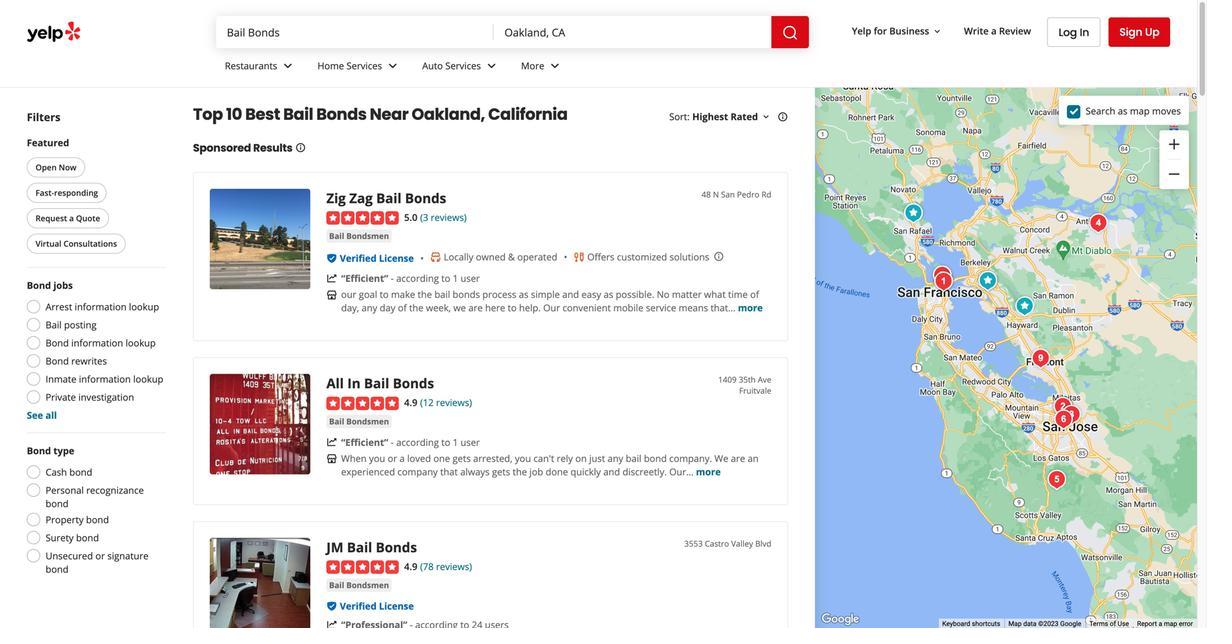 Task type: describe. For each thing, give the bounding box(es) containing it.
company
[[397, 466, 438, 478]]

our
[[543, 302, 560, 314]]

pedro
[[737, 189, 759, 200]]

16 locally owned v2 image
[[430, 252, 441, 263]]

log in
[[1059, 25, 1089, 40]]

responding
[[54, 187, 98, 198]]

more
[[521, 59, 544, 72]]

information for bond
[[71, 337, 123, 350]]

bond information lookup
[[46, 337, 156, 350]]

bail right all
[[364, 374, 389, 393]]

1 user from the top
[[461, 272, 480, 285]]

bondsmen for bail
[[346, 580, 389, 591]]

more for zig zag bail bonds
[[738, 302, 763, 314]]

bail right "zag"
[[376, 189, 401, 207]]

5 star rating image
[[326, 212, 399, 225]]

business
[[889, 25, 929, 37]]

1 1 from the top
[[453, 272, 458, 285]]

16 verified v2 image for first verified license button from the bottom of the page
[[326, 601, 337, 612]]

16 bizhouse v2 image for all in bail bonds
[[326, 454, 337, 465]]

discreetly.
[[622, 466, 667, 478]]

day,
[[341, 302, 359, 314]]

simple
[[531, 288, 560, 301]]

to up day
[[380, 288, 389, 301]]

terms
[[1089, 620, 1108, 628]]

arrest information lookup
[[46, 301, 159, 313]]

near
[[370, 103, 408, 126]]

2 - from the top
[[391, 436, 394, 449]]

(12 reviews)
[[420, 397, 472, 409]]

license for second verified license button from the bottom
[[379, 252, 414, 265]]

premiere bail bonds image
[[930, 268, 957, 295]]

operated
[[517, 251, 557, 264]]

premiere bail bonds image
[[1050, 406, 1077, 433]]

here
[[485, 302, 505, 314]]

bail inside our goal to make the bail bonds process as simple and easy as possible. no matter what time of day, any day of the week, we are here to help. our convenient mobile service means that…
[[434, 288, 450, 301]]

all
[[326, 374, 344, 393]]

2 vertical spatial of
[[1110, 620, 1116, 628]]

(12
[[420, 397, 434, 409]]

terms of use link
[[1089, 620, 1129, 628]]

highest rated button
[[692, 110, 771, 123]]

business categories element
[[214, 48, 1170, 87]]

arrested,
[[473, 452, 512, 465]]

2 according from the top
[[396, 436, 439, 449]]

unsecured
[[46, 550, 93, 563]]

bond for bond type
[[27, 445, 51, 457]]

goal
[[359, 288, 377, 301]]

option group containing bond jobs
[[23, 279, 166, 422]]

bond for bond jobs
[[27, 279, 51, 292]]

(78
[[420, 561, 434, 573]]

bail down '5 star rating' image
[[329, 231, 344, 242]]

an
[[748, 452, 759, 465]]

zig zag bail bonds
[[326, 189, 446, 207]]

more link for all in bail bonds
[[696, 466, 721, 478]]

home services
[[317, 59, 382, 72]]

0 vertical spatial the
[[418, 288, 432, 301]]

shortcuts
[[972, 620, 1000, 628]]

0 horizontal spatial zig zag bail bonds image
[[210, 189, 310, 290]]

surety bond
[[46, 532, 99, 545]]

license for first verified license button from the bottom of the page
[[379, 600, 414, 613]]

jm bail bonds
[[326, 538, 417, 557]]

in for all
[[347, 374, 361, 393]]

report
[[1137, 620, 1157, 628]]

(3 reviews) link
[[420, 210, 467, 224]]

investigation
[[78, 391, 134, 404]]

the inside when you or a loved one gets arrested, you can't rely on just any bail bond company. we are an experienced company that always gets the job done quickly and discreetly. our…
[[513, 466, 527, 478]]

fast-responding
[[36, 187, 98, 198]]

24 chevron down v2 image for home services
[[385, 58, 401, 74]]

mobile
[[613, 302, 643, 314]]

open now button
[[27, 157, 85, 178]]

search as map moves
[[1086, 104, 1181, 117]]

le bail bonds image
[[929, 262, 956, 289]]

0 vertical spatial all in bail bonds image
[[974, 268, 1001, 295]]

quote
[[76, 213, 100, 224]]

Find text field
[[227, 25, 483, 40]]

bail right jm
[[347, 538, 372, 557]]

&
[[508, 251, 515, 264]]

3553
[[684, 538, 703, 549]]

bail bondsmen button for zag
[[326, 230, 392, 243]]

1 16 trending v2 image from the top
[[326, 273, 337, 284]]

rewrites
[[71, 355, 107, 368]]

home services link
[[307, 48, 412, 87]]

veronica melero bail bonds image
[[1058, 402, 1085, 429]]

write a review
[[964, 25, 1031, 37]]

property bond
[[46, 514, 109, 526]]

to right the here
[[508, 302, 517, 314]]

lookup for bond information lookup
[[126, 337, 156, 350]]

sponsored results
[[193, 140, 293, 155]]

bond down the "property bond"
[[76, 532, 99, 545]]

al graf bail bonds image
[[930, 268, 957, 295]]

bond rewrites
[[46, 355, 107, 368]]

1 vertical spatial all in bail bonds image
[[210, 374, 310, 475]]

just
[[589, 452, 605, 465]]

rd
[[761, 189, 771, 200]]

bail bondsmen for in
[[329, 416, 389, 427]]

can't
[[533, 452, 554, 465]]

search
[[1086, 104, 1115, 117]]

help.
[[519, 302, 541, 314]]

virtual
[[36, 238, 61, 249]]

2 "efficient" - according to 1 user from the top
[[341, 436, 480, 449]]

blvd
[[755, 538, 771, 549]]

bondsmen for zag
[[346, 231, 389, 242]]

customized
[[617, 251, 667, 264]]

a for request
[[69, 213, 74, 224]]

inmate
[[46, 373, 76, 386]]

any inside when you or a loved one gets arrested, you can't rely on just any bail bond company. we are an experienced company that always gets the job done quickly and discreetly. our…
[[608, 452, 623, 465]]

(3 reviews)
[[420, 211, 467, 224]]

lookup for arrest information lookup
[[129, 301, 159, 313]]

information for arrest
[[75, 301, 127, 313]]

1 horizontal spatial 16 info v2 image
[[777, 111, 788, 122]]

and inside our goal to make the bail bonds process as simple and easy as possible. no matter what time of day, any day of the week, we are here to help. our convenient mobile service means that…
[[562, 288, 579, 301]]

information for inmate
[[79, 373, 131, 386]]

personal
[[46, 484, 84, 497]]

16 chevron down v2 image
[[932, 26, 943, 37]]

bail bondsmen for bail
[[329, 580, 389, 591]]

3553 castro valley blvd
[[684, 538, 771, 549]]

1 vertical spatial the
[[409, 302, 423, 314]]

16 bizhouse v2 image for zig zag bail bonds
[[326, 290, 337, 301]]

ave
[[758, 374, 771, 385]]

bond down personal recognizance bond
[[86, 514, 109, 526]]

0 vertical spatial of
[[750, 288, 759, 301]]

a for report
[[1159, 620, 1162, 628]]

zoom out image
[[1166, 166, 1182, 182]]

process
[[482, 288, 516, 301]]

services for home services
[[347, 59, 382, 72]]

2 verified from the top
[[340, 600, 377, 613]]

experienced
[[341, 466, 395, 478]]

matter
[[672, 288, 702, 301]]

bond inside personal recognizance bond
[[46, 498, 69, 510]]

lookup for inmate information lookup
[[133, 373, 163, 386]]

zag
[[349, 189, 373, 207]]

reviews) for all in bail bonds
[[436, 397, 472, 409]]

1 verified license button from the top
[[340, 252, 414, 265]]

bond up personal
[[69, 466, 92, 479]]

to up one
[[441, 436, 450, 449]]

bail down arrest
[[46, 319, 62, 331]]

all in bail bonds image
[[974, 268, 1001, 295]]

bond for bond rewrites
[[46, 355, 69, 368]]

that
[[440, 466, 458, 478]]

zig
[[326, 189, 346, 207]]

easy
[[581, 288, 601, 301]]

16 trending v2 image
[[326, 620, 337, 629]]

bail bondsmen link for bail
[[326, 579, 392, 592]]

loved
[[407, 452, 431, 465]]

and inside when you or a loved one gets arrested, you can't rely on just any bail bond company. we are an experienced company that always gets the job done quickly and discreetly. our…
[[603, 466, 620, 478]]

restaurants
[[225, 59, 277, 72]]

convenient
[[563, 302, 611, 314]]

a inside when you or a loved one gets arrested, you can't rely on just any bail bond company. we are an experienced company that always gets the job done quickly and discreetly. our…
[[400, 452, 405, 465]]

1 horizontal spatial zig zag bail bonds image
[[900, 200, 927, 227]]

bond type
[[27, 445, 74, 457]]

n
[[713, 189, 719, 200]]

2 horizontal spatial as
[[1118, 104, 1127, 117]]

0 horizontal spatial 16 info v2 image
[[295, 142, 306, 153]]

auto services link
[[412, 48, 510, 87]]

bondsmen for in
[[346, 416, 389, 427]]

unsecured or signature bond
[[46, 550, 148, 576]]

posting
[[64, 319, 97, 331]]

arrest
[[46, 301, 72, 313]]

bail bondsmen link for zag
[[326, 230, 392, 243]]

2 user from the top
[[461, 436, 480, 449]]

restaurants link
[[214, 48, 307, 87]]

home
[[317, 59, 344, 72]]

all
[[45, 409, 57, 422]]

bail bondsmen button for in
[[326, 415, 392, 428]]

offers
[[587, 251, 614, 264]]

bail bondsmen button for bail
[[326, 579, 392, 592]]

surety
[[46, 532, 74, 545]]

1 vertical spatial gets
[[492, 466, 510, 478]]



Task type: vqa. For each thing, say whether or not it's contained in the screenshot.
Zig Zag Bail Bonds
yes



Task type: locate. For each thing, give the bounding box(es) containing it.
24 chevron down v2 image right auto services
[[484, 58, 500, 74]]

virtual consultations
[[36, 238, 117, 249]]

see all button
[[27, 409, 57, 422]]

bond left type
[[27, 445, 51, 457]]

bondsmen up when
[[346, 416, 389, 427]]

1 horizontal spatial you
[[515, 452, 531, 465]]

4.9 link for bonds
[[404, 559, 417, 574]]

a left quote at top
[[69, 213, 74, 224]]

1 horizontal spatial none field
[[505, 25, 761, 40]]

license
[[379, 252, 414, 265], [379, 600, 414, 613]]

to
[[441, 272, 450, 285], [380, 288, 389, 301], [508, 302, 517, 314], [441, 436, 450, 449]]

yelp for business
[[852, 25, 929, 37]]

map left moves
[[1130, 104, 1150, 117]]

1 vertical spatial bail bondsmen
[[329, 416, 389, 427]]

2 verified license from the top
[[340, 600, 414, 613]]

1 vertical spatial option group
[[23, 444, 166, 576]]

48
[[702, 189, 711, 200]]

1 horizontal spatial of
[[750, 288, 759, 301]]

in right log
[[1080, 25, 1089, 40]]

bond left jobs
[[27, 279, 51, 292]]

bail bondsmen link for in
[[326, 415, 392, 428]]

1 vertical spatial lookup
[[126, 337, 156, 350]]

write a review link
[[959, 19, 1036, 43]]

option group containing bond type
[[23, 444, 166, 576]]

one
[[433, 452, 450, 465]]

2 vertical spatial bail bondsmen
[[329, 580, 389, 591]]

0 vertical spatial "efficient" - according to 1 user
[[341, 272, 480, 285]]

24 chevron down v2 image right more
[[547, 58, 563, 74]]

0 vertical spatial bail
[[434, 288, 450, 301]]

california
[[488, 103, 568, 126]]

2 bail bondsmen from the top
[[329, 416, 389, 427]]

1 vertical spatial verified
[[340, 600, 377, 613]]

0 horizontal spatial all in bail bonds image
[[210, 374, 310, 475]]

our
[[341, 288, 356, 301]]

4.9 link left (12
[[404, 395, 417, 410]]

4.9 star rating image for in
[[326, 397, 399, 410]]

1 vertical spatial according
[[396, 436, 439, 449]]

highest rated
[[692, 110, 758, 123]]

map for moves
[[1130, 104, 1150, 117]]

top
[[193, 103, 223, 126]]

private
[[46, 391, 76, 404]]

0 vertical spatial 4.9 link
[[404, 395, 417, 410]]

bail up discreetly. at right bottom
[[626, 452, 641, 465]]

or
[[388, 452, 397, 465], [95, 550, 105, 563]]

bail inside when you or a loved one gets arrested, you can't rely on just any bail bond company. we are an experienced company that always gets the job done quickly and discreetly. our…
[[626, 452, 641, 465]]

of down make
[[398, 302, 407, 314]]

24 chevron down v2 image inside "home services" link
[[385, 58, 401, 74]]

1 bondsmen from the top
[[346, 231, 389, 242]]

google
[[1060, 620, 1081, 628]]

bail
[[434, 288, 450, 301], [626, 452, 641, 465]]

0 vertical spatial reviews)
[[431, 211, 467, 224]]

4.9 for bonds
[[404, 561, 417, 573]]

request
[[36, 213, 67, 224]]

info icon image
[[713, 251, 724, 262], [713, 251, 724, 262]]

are
[[468, 302, 483, 314], [731, 452, 745, 465]]

moves
[[1152, 104, 1181, 117]]

1 vertical spatial license
[[379, 600, 414, 613]]

1 you from the left
[[369, 452, 385, 465]]

1 horizontal spatial more link
[[738, 302, 763, 314]]

1 horizontal spatial 24 chevron down v2 image
[[484, 58, 500, 74]]

a left loved
[[400, 452, 405, 465]]

None field
[[227, 25, 483, 40], [505, 25, 761, 40]]

lookup up investigation
[[133, 373, 163, 386]]

more link
[[510, 48, 574, 87]]

bail bondsmen button down '5 star rating' image
[[326, 230, 392, 243]]

2 24 chevron down v2 image from the left
[[547, 58, 563, 74]]

lookup up bond information lookup
[[129, 301, 159, 313]]

yelp for business button
[[846, 19, 948, 43]]

16 verified v2 image for second verified license button from the bottom
[[326, 253, 337, 264]]

services for auto services
[[445, 59, 481, 72]]

"efficient" - according to 1 user up make
[[341, 272, 480, 285]]

1 16 verified v2 image from the top
[[326, 253, 337, 264]]

(3
[[420, 211, 428, 224]]

bail bondsmen link down '5 star rating' image
[[326, 230, 392, 243]]

bond down unsecured
[[46, 563, 69, 576]]

lookup up inmate information lookup
[[126, 337, 156, 350]]

featured group
[[24, 136, 166, 257]]

0 vertical spatial in
[[1080, 25, 1089, 40]]

jm bail bonds image
[[1011, 293, 1038, 320]]

bond up "inmate"
[[46, 355, 69, 368]]

and down just
[[603, 466, 620, 478]]

map for error
[[1164, 620, 1177, 628]]

0 vertical spatial any
[[362, 302, 377, 314]]

0 vertical spatial 4.9
[[404, 397, 417, 409]]

2 none field from the left
[[505, 25, 761, 40]]

services
[[347, 59, 382, 72], [445, 59, 481, 72]]

2 "efficient" from the top
[[341, 436, 388, 449]]

any right just
[[608, 452, 623, 465]]

castro
[[705, 538, 729, 549]]

bail bondsmen button down jm bail bonds link
[[326, 579, 392, 592]]

1 vertical spatial verified license
[[340, 600, 414, 613]]

bonds
[[453, 288, 480, 301]]

"efficient" up when
[[341, 436, 388, 449]]

the left "job"
[[513, 466, 527, 478]]

search image
[[782, 25, 798, 41]]

0 vertical spatial "efficient"
[[341, 272, 388, 285]]

quickly
[[571, 466, 601, 478]]

bail down all
[[329, 416, 344, 427]]

request a quote button
[[27, 208, 109, 229]]

verified up our
[[340, 252, 377, 265]]

24 chevron down v2 image for more
[[547, 58, 563, 74]]

bond
[[644, 452, 667, 465], [69, 466, 92, 479], [46, 498, 69, 510], [86, 514, 109, 526], [76, 532, 99, 545], [46, 563, 69, 576]]

24 chevron down v2 image inside more link
[[547, 58, 563, 74]]

fruitvale
[[739, 385, 771, 397]]

license down 'jm bail bonds'
[[379, 600, 414, 613]]

16 offers custom solutions v2 image
[[574, 252, 585, 263]]

1 vertical spatial 16 info v2 image
[[295, 142, 306, 153]]

24 chevron down v2 image for restaurants
[[280, 58, 296, 74]]

2 4.9 from the top
[[404, 561, 417, 573]]

1 vertical spatial bail
[[626, 452, 641, 465]]

license up make
[[379, 252, 414, 265]]

any down goal
[[362, 302, 377, 314]]

1 4.9 link from the top
[[404, 395, 417, 410]]

of right the time
[[750, 288, 759, 301]]

0 vertical spatial 16 trending v2 image
[[326, 273, 337, 284]]

0 vertical spatial bail bondsmen link
[[326, 230, 392, 243]]

verified license for first verified license button from the bottom of the page
[[340, 600, 414, 613]]

jm bail bonds link
[[326, 538, 417, 557]]

1 horizontal spatial and
[[603, 466, 620, 478]]

2 vertical spatial bondsmen
[[346, 580, 389, 591]]

0 horizontal spatial in
[[347, 374, 361, 393]]

None search field
[[216, 16, 812, 48]]

services right auto
[[445, 59, 481, 72]]

2 vertical spatial bail bondsmen link
[[326, 579, 392, 592]]

gets down arrested,
[[492, 466, 510, 478]]

the up week, on the left
[[418, 288, 432, 301]]

verified license button down 'jm bail bonds'
[[340, 600, 414, 613]]

1 vertical spatial reviews)
[[436, 397, 472, 409]]

jm bail bonds image
[[210, 538, 310, 629]]

0 horizontal spatial or
[[95, 550, 105, 563]]

yelp
[[852, 25, 871, 37]]

0 horizontal spatial and
[[562, 288, 579, 301]]

1 according from the top
[[396, 272, 439, 285]]

16 trending v2 image
[[326, 273, 337, 284], [326, 437, 337, 448]]

1 bail bondsmen from the top
[[329, 231, 389, 242]]

are inside when you or a loved one gets arrested, you can't rely on just any bail bond company. we are an experienced company that always gets the job done quickly and discreetly. our…
[[731, 452, 745, 465]]

1 4.9 from the top
[[404, 397, 417, 409]]

verified license for second verified license button from the bottom
[[340, 252, 414, 265]]

our goal to make the bail bonds process as simple and easy as possible. no matter what time of day, any day of the week, we are here to help. our convenient mobile service means that…
[[341, 288, 759, 314]]

(78 reviews)
[[420, 561, 472, 573]]

more link down we
[[696, 466, 721, 478]]

property
[[46, 514, 84, 526]]

16 bizhouse v2 image left our
[[326, 290, 337, 301]]

see
[[27, 409, 43, 422]]

1 license from the top
[[379, 252, 414, 265]]

offers customized solutions
[[587, 251, 709, 264]]

bond inside when you or a loved one gets arrested, you can't rely on just any bail bond company. we are an experienced company that always gets the job done quickly and discreetly. our…
[[644, 452, 667, 465]]

1 services from the left
[[347, 59, 382, 72]]

more down we
[[696, 466, 721, 478]]

jag bail bonds image
[[1050, 394, 1076, 421], [1050, 394, 1076, 421]]

0 vertical spatial 16 verified v2 image
[[326, 253, 337, 264]]

16 info v2 image
[[777, 111, 788, 122], [295, 142, 306, 153]]

4.9 link for bail
[[404, 395, 417, 410]]

35th
[[739, 374, 756, 385]]

in for log
[[1080, 25, 1089, 40]]

5.0 link
[[404, 210, 417, 224]]

map region
[[787, 0, 1207, 629]]

0 vertical spatial information
[[75, 301, 127, 313]]

2 1 from the top
[[453, 436, 458, 449]]

16 verified v2 image down '5 star rating' image
[[326, 253, 337, 264]]

reviews) inside (78 reviews) link
[[436, 561, 472, 573]]

0 horizontal spatial 24 chevron down v2 image
[[385, 58, 401, 74]]

1 vertical spatial and
[[603, 466, 620, 478]]

2 verified license button from the top
[[340, 600, 414, 613]]

4.9 left (12
[[404, 397, 417, 409]]

on
[[575, 452, 587, 465]]

0 vertical spatial bail bondsmen button
[[326, 230, 392, 243]]

1 horizontal spatial 24 chevron down v2 image
[[547, 58, 563, 74]]

0 horizontal spatial bail
[[434, 288, 450, 301]]

1 horizontal spatial as
[[604, 288, 613, 301]]

bail bondsmen down jm bail bonds link
[[329, 580, 389, 591]]

0 horizontal spatial any
[[362, 302, 377, 314]]

16 info v2 image right the results
[[295, 142, 306, 153]]

24 chevron down v2 image for auto services
[[484, 58, 500, 74]]

2 bail bondsmen link from the top
[[326, 415, 392, 428]]

1 "efficient" from the top
[[341, 272, 388, 285]]

0 vertical spatial and
[[562, 288, 579, 301]]

1 vertical spatial or
[[95, 550, 105, 563]]

1 vertical spatial 16 bizhouse v2 image
[[326, 454, 337, 465]]

reviews) for jm bail bonds
[[436, 561, 472, 573]]

rely
[[557, 452, 573, 465]]

verified license up goal
[[340, 252, 414, 265]]

1 vertical spatial 16 verified v2 image
[[326, 601, 337, 612]]

bail right the best
[[283, 103, 313, 126]]

1 vertical spatial in
[[347, 374, 361, 393]]

bailsmart bail bonds image
[[1027, 345, 1054, 372]]

24 chevron down v2 image
[[280, 58, 296, 74], [484, 58, 500, 74]]

1 horizontal spatial are
[[731, 452, 745, 465]]

48 n san pedro rd
[[702, 189, 771, 200]]

4.9
[[404, 397, 417, 409], [404, 561, 417, 573]]

information up posting
[[75, 301, 127, 313]]

1 horizontal spatial more
[[738, 302, 763, 314]]

of left use
[[1110, 620, 1116, 628]]

0 vertical spatial according
[[396, 272, 439, 285]]

reviews) inside (3 reviews) link
[[431, 211, 467, 224]]

1 "efficient" - according to 1 user from the top
[[341, 272, 480, 285]]

1 vertical spatial of
[[398, 302, 407, 314]]

1 horizontal spatial all in bail bonds image
[[974, 268, 1001, 295]]

are right we
[[468, 302, 483, 314]]

of
[[750, 288, 759, 301], [398, 302, 407, 314], [1110, 620, 1116, 628]]

1 horizontal spatial map
[[1164, 620, 1177, 628]]

0 vertical spatial bondsmen
[[346, 231, 389, 242]]

bond
[[27, 279, 51, 292], [46, 337, 69, 350], [46, 355, 69, 368], [27, 445, 51, 457]]

0 vertical spatial bail bondsmen
[[329, 231, 389, 242]]

gets up "that"
[[453, 452, 471, 465]]

report a map error
[[1137, 620, 1193, 628]]

2 vertical spatial bail bondsmen button
[[326, 579, 392, 592]]

or inside when you or a loved one gets arrested, you can't rely on just any bail bond company. we are an experienced company that always gets the job done quickly and discreetly. our…
[[388, 452, 397, 465]]

4.9 left "(78"
[[404, 561, 417, 573]]

google image
[[818, 611, 863, 629]]

0 horizontal spatial you
[[369, 452, 385, 465]]

0 vertical spatial more
[[738, 302, 763, 314]]

and left easy
[[562, 288, 579, 301]]

2 services from the left
[[445, 59, 481, 72]]

0 horizontal spatial of
[[398, 302, 407, 314]]

bond up discreetly. at right bottom
[[644, 452, 667, 465]]

2 vertical spatial the
[[513, 466, 527, 478]]

0 vertical spatial option group
[[23, 279, 166, 422]]

all in bail bonds image
[[974, 268, 1001, 295], [210, 374, 310, 475]]

0 horizontal spatial 24 chevron down v2 image
[[280, 58, 296, 74]]

4.9 star rating image down jm bail bonds link
[[326, 561, 399, 574]]

locally
[[444, 251, 473, 264]]

more link
[[738, 302, 763, 314], [696, 466, 721, 478]]

0 vertical spatial license
[[379, 252, 414, 265]]

review
[[999, 25, 1031, 37]]

verified down 'jm bail bonds'
[[340, 600, 377, 613]]

the down make
[[409, 302, 423, 314]]

2 16 bizhouse v2 image from the top
[[326, 454, 337, 465]]

verified license
[[340, 252, 414, 265], [340, 600, 414, 613]]

bail bondsmen down '5 star rating' image
[[329, 231, 389, 242]]

zig zag bail bonds link
[[326, 189, 446, 207]]

to down locally
[[441, 272, 450, 285]]

1 vertical spatial verified license button
[[340, 600, 414, 613]]

0 horizontal spatial more
[[696, 466, 721, 478]]

a for write
[[991, 25, 997, 37]]

option group
[[23, 279, 166, 422], [23, 444, 166, 576]]

open
[[36, 162, 57, 173]]

ace deuce bail bonds image
[[1085, 210, 1112, 237]]

gets
[[453, 452, 471, 465], [492, 466, 510, 478]]

are left an
[[731, 452, 745, 465]]

3 bail bondsmen from the top
[[329, 580, 389, 591]]

sign up link
[[1109, 17, 1170, 47]]

1 verified from the top
[[340, 252, 377, 265]]

personal recognizance bond
[[46, 484, 144, 510]]

verified license button
[[340, 252, 414, 265], [340, 600, 414, 613]]

bail bondsmen for zag
[[329, 231, 389, 242]]

group
[[1159, 130, 1189, 189]]

data
[[1023, 620, 1037, 628]]

1 vertical spatial are
[[731, 452, 745, 465]]

24 chevron down v2 image inside restaurants link
[[280, 58, 296, 74]]

oakland,
[[412, 103, 485, 126]]

a inside "request a quote" button
[[69, 213, 74, 224]]

1 4.9 star rating image from the top
[[326, 397, 399, 410]]

more down the time
[[738, 302, 763, 314]]

more link for zig zag bail bonds
[[738, 302, 763, 314]]

or left loved
[[388, 452, 397, 465]]

keyboard shortcuts button
[[942, 620, 1000, 629]]

1 vertical spatial "efficient"
[[341, 436, 388, 449]]

16 verified v2 image up 16 trending v2 image
[[326, 601, 337, 612]]

0 vertical spatial verified
[[340, 252, 377, 265]]

0 vertical spatial are
[[468, 302, 483, 314]]

zig zag bail bonds image
[[210, 189, 310, 290], [900, 200, 927, 227]]

reviews) for zig zag bail bonds
[[431, 211, 467, 224]]

fast-
[[36, 187, 54, 198]]

0 vertical spatial 1
[[453, 272, 458, 285]]

1 up bonds
[[453, 272, 458, 285]]

company.
[[669, 452, 712, 465]]

keyboard
[[942, 620, 970, 628]]

24 chevron down v2 image right restaurants
[[280, 58, 296, 74]]

bond down personal
[[46, 498, 69, 510]]

1 none field from the left
[[227, 25, 483, 40]]

bail bondsmen up when
[[329, 416, 389, 427]]

what
[[704, 288, 726, 301]]

none field find
[[227, 25, 483, 40]]

are inside our goal to make the bail bonds process as simple and easy as possible. no matter what time of day, any day of the week, we are here to help. our convenient mobile service means that…
[[468, 302, 483, 314]]

0 vertical spatial verified license
[[340, 252, 414, 265]]

valley
[[731, 538, 753, 549]]

1 24 chevron down v2 image from the left
[[280, 58, 296, 74]]

1409 35th ave fruitvale
[[718, 374, 771, 397]]

2 16 trending v2 image from the top
[[326, 437, 337, 448]]

best
[[245, 103, 280, 126]]

1 horizontal spatial services
[[445, 59, 481, 72]]

user up arrested,
[[461, 436, 480, 449]]

reviews) inside (12 reviews) link
[[436, 397, 472, 409]]

1 horizontal spatial in
[[1080, 25, 1089, 40]]

cash bond
[[46, 466, 92, 479]]

or inside unsecured or signature bond
[[95, 550, 105, 563]]

0 vertical spatial user
[[461, 272, 480, 285]]

2 license from the top
[[379, 600, 414, 613]]

0 vertical spatial lookup
[[129, 301, 159, 313]]

3 bail bondsmen link from the top
[[326, 579, 392, 592]]

24 chevron down v2 image inside auto services link
[[484, 58, 500, 74]]

more link down the time
[[738, 302, 763, 314]]

reviews) right "(78"
[[436, 561, 472, 573]]

4.9 star rating image down all in bail bonds link
[[326, 397, 399, 410]]

2 16 verified v2 image from the top
[[326, 601, 337, 612]]

0 horizontal spatial as
[[519, 288, 528, 301]]

2 vertical spatial reviews)
[[436, 561, 472, 573]]

2 bail bondsmen button from the top
[[326, 415, 392, 428]]

16 bizhouse v2 image
[[326, 290, 337, 301], [326, 454, 337, 465]]

0 vertical spatial 16 info v2 image
[[777, 111, 788, 122]]

2 horizontal spatial of
[[1110, 620, 1116, 628]]

1 horizontal spatial or
[[388, 452, 397, 465]]

0 vertical spatial verified license button
[[340, 252, 414, 265]]

2 4.9 star rating image from the top
[[326, 561, 399, 574]]

0 horizontal spatial gets
[[453, 452, 471, 465]]

jobs
[[53, 279, 73, 292]]

16 verified v2 image
[[326, 253, 337, 264], [326, 601, 337, 612]]

bond down bail posting
[[46, 337, 69, 350]]

0 horizontal spatial more link
[[696, 466, 721, 478]]

2 4.9 link from the top
[[404, 559, 417, 574]]

1 vertical spatial 16 trending v2 image
[[326, 437, 337, 448]]

24 chevron down v2 image
[[385, 58, 401, 74], [547, 58, 563, 74]]

16 bizhouse v2 image left when
[[326, 454, 337, 465]]

4.9 star rating image for bail
[[326, 561, 399, 574]]

3 bondsmen from the top
[[346, 580, 389, 591]]

none field 'near'
[[505, 25, 761, 40]]

a right write
[[991, 25, 997, 37]]

1409
[[718, 374, 737, 385]]

rated
[[731, 110, 758, 123]]

0 vertical spatial more link
[[738, 302, 763, 314]]

"efficient" - according to 1 user up loved
[[341, 436, 480, 449]]

virtual consultations button
[[27, 234, 126, 254]]

services right 'home'
[[347, 59, 382, 72]]

1 verified license from the top
[[340, 252, 414, 265]]

-
[[391, 272, 394, 285], [391, 436, 394, 449]]

bail down jm
[[329, 580, 344, 591]]

verified license button up goal
[[340, 252, 414, 265]]

in right all
[[347, 374, 361, 393]]

2 you from the left
[[515, 452, 531, 465]]

as up help.
[[519, 288, 528, 301]]

2 bondsmen from the top
[[346, 416, 389, 427]]

or left signature
[[95, 550, 105, 563]]

signature
[[107, 550, 148, 563]]

bond inside unsecured or signature bond
[[46, 563, 69, 576]]

16 chevron down v2 image
[[761, 111, 771, 122]]

bondsmen down '5 star rating' image
[[346, 231, 389, 242]]

any
[[362, 302, 377, 314], [608, 452, 623, 465]]

0 horizontal spatial are
[[468, 302, 483, 314]]

top 10 best bail bonds near oakland, california
[[193, 103, 568, 126]]

a inside write a review link
[[991, 25, 997, 37]]

2 option group from the top
[[23, 444, 166, 576]]

map left error
[[1164, 620, 1177, 628]]

1 24 chevron down v2 image from the left
[[385, 58, 401, 74]]

1 16 bizhouse v2 image from the top
[[326, 290, 337, 301]]

- up make
[[391, 272, 394, 285]]

information up 'rewrites' on the left bottom
[[71, 337, 123, 350]]

bail bondsmen button up when
[[326, 415, 392, 428]]

2 24 chevron down v2 image from the left
[[484, 58, 500, 74]]

tedd wallace bail bonds image
[[1043, 467, 1070, 494]]

we
[[714, 452, 728, 465]]

1 vertical spatial more
[[696, 466, 721, 478]]

more for all in bail bonds
[[696, 466, 721, 478]]

Near text field
[[505, 25, 761, 40]]

1 horizontal spatial gets
[[492, 466, 510, 478]]

0 vertical spatial gets
[[453, 452, 471, 465]]

24 chevron down v2 image left auto
[[385, 58, 401, 74]]

1 - from the top
[[391, 272, 394, 285]]

1 vertical spatial more link
[[696, 466, 721, 478]]

1 bail bondsmen button from the top
[[326, 230, 392, 243]]

verified license down 'jm bail bonds'
[[340, 600, 414, 613]]

1 vertical spatial bail bondsmen link
[[326, 415, 392, 428]]

zoom in image
[[1166, 136, 1182, 152]]

sign
[[1119, 24, 1142, 40]]

any inside our goal to make the bail bonds process as simple and easy as possible. no matter what time of day, any day of the week, we are here to help. our convenient mobile service means that…
[[362, 302, 377, 314]]

a right report
[[1159, 620, 1162, 628]]

you up "job"
[[515, 452, 531, 465]]

a
[[991, 25, 997, 37], [69, 213, 74, 224], [400, 452, 405, 465], [1159, 620, 1162, 628]]

4.9 for bail
[[404, 397, 417, 409]]

no
[[657, 288, 670, 301]]

reviews) right (3
[[431, 211, 467, 224]]

1 bail bondsmen link from the top
[[326, 230, 392, 243]]

user up bonds
[[461, 272, 480, 285]]

3 bail bondsmen button from the top
[[326, 579, 392, 592]]

1 vertical spatial map
[[1164, 620, 1177, 628]]

lookup
[[129, 301, 159, 313], [126, 337, 156, 350], [133, 373, 163, 386]]

consultations
[[63, 238, 117, 249]]

reviews) right (12
[[436, 397, 472, 409]]

according up make
[[396, 272, 439, 285]]

bond for bond information lookup
[[46, 337, 69, 350]]

up
[[1145, 24, 1159, 40]]

1 up "that"
[[453, 436, 458, 449]]

san
[[721, 189, 735, 200]]

1 option group from the top
[[23, 279, 166, 422]]

4.9 star rating image
[[326, 397, 399, 410], [326, 561, 399, 574]]

1 vertical spatial bail bondsmen button
[[326, 415, 392, 428]]



